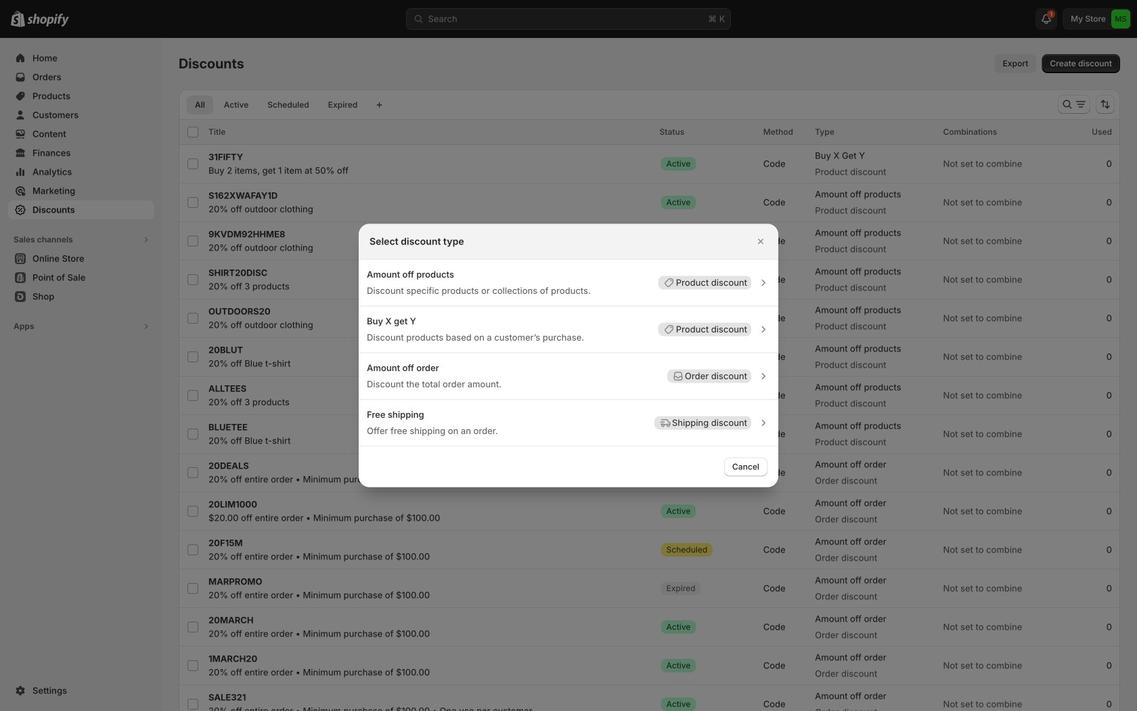 Task type: vqa. For each thing, say whether or not it's contained in the screenshot.
DIALOG
yes



Task type: locate. For each thing, give the bounding box(es) containing it.
tab list
[[184, 95, 369, 114]]

dialog
[[0, 224, 1138, 487]]

shopify image
[[27, 13, 69, 27]]



